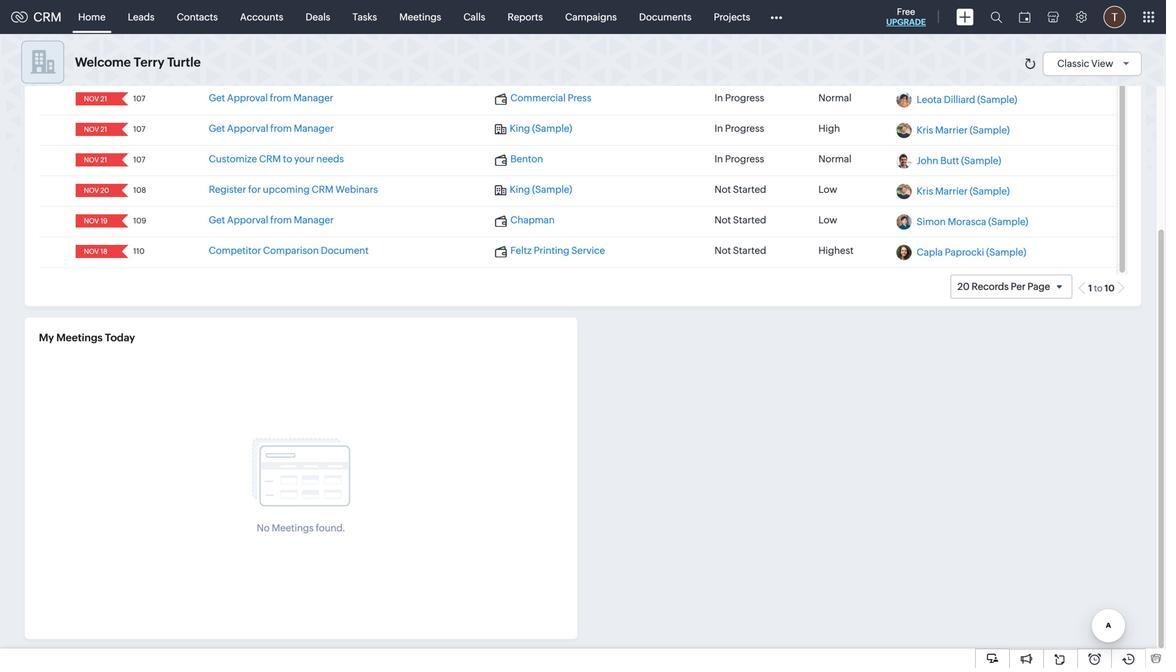 Task type: vqa. For each thing, say whether or not it's contained in the screenshot.
Convert in the right top of the page
no



Task type: describe. For each thing, give the bounding box(es) containing it.
leads
[[128, 11, 155, 23]]

accounts link
[[229, 0, 295, 34]]

107 for get apporval from manager
[[133, 125, 145, 134]]

leota dilliard (sample) link
[[917, 94, 1018, 105]]

documents link
[[628, 0, 703, 34]]

not for printing
[[715, 245, 731, 256]]

free upgrade
[[887, 7, 926, 27]]

feltz
[[511, 245, 532, 256]]

king (sample) for not started
[[510, 184, 572, 195]]

classic view link
[[1058, 58, 1135, 69]]

customize crm to your needs
[[209, 154, 344, 165]]

dilliard
[[944, 94, 976, 105]]

register
[[209, 184, 246, 195]]

home
[[78, 11, 106, 23]]

my
[[39, 332, 54, 344]]

press
[[568, 92, 592, 104]]

kris marrier (sample) link for high
[[917, 124, 1010, 136]]

today
[[105, 332, 135, 344]]

(sample) for register for upcoming crm webinars's king (sample) link
[[970, 186, 1010, 197]]

Other Modules field
[[762, 6, 792, 28]]

get for king
[[209, 123, 225, 134]]

low for simon morasca (sample)
[[819, 215, 838, 226]]

reports
[[508, 11, 543, 23]]

campaigns link
[[554, 0, 628, 34]]

capla
[[917, 247, 943, 258]]

meetings for no meetings found.
[[272, 523, 314, 534]]

documents
[[639, 11, 692, 23]]

2 started from the top
[[733, 215, 767, 226]]

no meetings found.
[[257, 523, 346, 534]]

accounts
[[240, 11, 284, 23]]

printing
[[534, 245, 570, 256]]

in progress for (sample)
[[715, 123, 765, 134]]

capla paprocki (sample) link
[[917, 247, 1027, 258]]

get apporval from manager for chapman
[[209, 215, 334, 226]]

leads link
[[117, 0, 166, 34]]

simon morasca (sample) link
[[917, 216, 1029, 227]]

3 get from the top
[[209, 215, 225, 226]]

get apporval from manager for king (sample)
[[209, 123, 334, 134]]

classic view
[[1058, 58, 1114, 69]]

feltz printing service link
[[495, 245, 605, 258]]

customize crm to your needs link
[[209, 154, 344, 165]]

high
[[819, 123, 840, 134]]

get apporval from manager link for king (sample)
[[209, 123, 334, 134]]

marrier for low
[[936, 186, 968, 197]]

commercial press
[[511, 92, 592, 104]]

service
[[572, 245, 605, 256]]

butt
[[941, 155, 960, 166]]

paprocki
[[945, 247, 985, 258]]

kris for high
[[917, 124, 934, 136]]

manager for commercial
[[294, 92, 334, 104]]

simon
[[917, 216, 946, 227]]

chapman link
[[495, 215, 555, 227]]

competitor
[[209, 245, 261, 256]]

king (sample) for in progress
[[510, 123, 572, 134]]

109
[[133, 217, 146, 225]]

crm link
[[11, 10, 62, 24]]

morasca
[[948, 216, 987, 227]]

get approval from manager link
[[209, 92, 334, 104]]

commercial press link
[[495, 92, 592, 105]]

webinars
[[336, 184, 378, 195]]

campaigns
[[565, 11, 617, 23]]

1 to 10
[[1089, 283, 1115, 294]]

document
[[321, 245, 369, 256]]

benton link
[[495, 154, 543, 166]]

classic
[[1058, 58, 1090, 69]]

3 in progress from the top
[[715, 154, 765, 165]]

(sample) for king (sample) link corresponding to get apporval from manager
[[970, 124, 1010, 136]]

3 progress from the top
[[725, 154, 765, 165]]

0 vertical spatial meetings
[[399, 11, 441, 23]]

terry
[[134, 55, 165, 69]]

projects link
[[703, 0, 762, 34]]

search element
[[983, 0, 1011, 34]]

in for (sample)
[[715, 123, 723, 134]]

simon morasca (sample)
[[917, 216, 1029, 227]]

welcome
[[75, 55, 131, 69]]

in progress for press
[[715, 92, 765, 104]]

king for register for upcoming crm webinars
[[510, 184, 530, 195]]

no
[[257, 523, 270, 534]]

needs
[[316, 154, 344, 165]]

(sample) for 'feltz printing service' link
[[987, 247, 1027, 258]]

capla paprocki (sample)
[[917, 247, 1027, 258]]

normal for leota dilliard (sample)
[[819, 92, 852, 104]]

comparison
[[263, 245, 319, 256]]

calls link
[[453, 0, 497, 34]]

normal for john butt (sample)
[[819, 154, 852, 165]]

kris for low
[[917, 186, 934, 197]]

10
[[1105, 283, 1115, 294]]

view
[[1092, 58, 1114, 69]]



Task type: locate. For each thing, give the bounding box(es) containing it.
create menu element
[[949, 0, 983, 34]]

1 horizontal spatial meetings
[[272, 523, 314, 534]]

to right 1 on the top
[[1095, 283, 1103, 294]]

0 vertical spatial kris marrier (sample) link
[[917, 124, 1010, 136]]

2 get apporval from manager link from the top
[[209, 215, 334, 226]]

kris down john
[[917, 186, 934, 197]]

1 kris marrier (sample) from the top
[[917, 124, 1010, 136]]

get apporval from manager link down upcoming
[[209, 215, 334, 226]]

0 vertical spatial get apporval from manager
[[209, 123, 334, 134]]

from up customize crm to your needs
[[270, 123, 292, 134]]

free
[[897, 7, 916, 17]]

king (sample) down commercial press link
[[510, 123, 572, 134]]

low
[[819, 184, 838, 195], [819, 215, 838, 226]]

2 vertical spatial not
[[715, 245, 731, 256]]

1 apporval from the top
[[227, 123, 268, 134]]

1 vertical spatial not
[[715, 215, 731, 226]]

2 vertical spatial progress
[[725, 154, 765, 165]]

profile image
[[1104, 6, 1126, 28]]

0 vertical spatial 107
[[133, 95, 145, 103]]

1 king (sample) link from the top
[[495, 123, 572, 135]]

crm right logo
[[33, 10, 62, 24]]

108
[[133, 186, 146, 195]]

meetings left calls link
[[399, 11, 441, 23]]

1 vertical spatial manager
[[294, 123, 334, 134]]

from
[[270, 92, 292, 104], [270, 123, 292, 134], [270, 215, 292, 226]]

0 vertical spatial king
[[510, 123, 530, 134]]

0 horizontal spatial meetings
[[56, 332, 103, 344]]

kris marrier (sample) for high
[[917, 124, 1010, 136]]

(sample)
[[978, 94, 1018, 105], [532, 123, 572, 134], [970, 124, 1010, 136], [962, 155, 1002, 166], [532, 184, 572, 195], [970, 186, 1010, 197], [989, 216, 1029, 227], [987, 247, 1027, 258]]

marrier down butt
[[936, 186, 968, 197]]

1 vertical spatial king (sample)
[[510, 184, 572, 195]]

projects
[[714, 11, 751, 23]]

kris marrier (sample)
[[917, 124, 1010, 136], [917, 186, 1010, 197]]

from down upcoming
[[270, 215, 292, 226]]

deals
[[306, 11, 330, 23]]

0 vertical spatial apporval
[[227, 123, 268, 134]]

deals link
[[295, 0, 342, 34]]

king (sample)
[[510, 123, 572, 134], [510, 184, 572, 195]]

(sample) right the paprocki at the top right
[[987, 247, 1027, 258]]

2 progress from the top
[[725, 123, 765, 134]]

2 king (sample) from the top
[[510, 184, 572, 195]]

started for printing
[[733, 245, 767, 256]]

1 started from the top
[[733, 184, 767, 195]]

john
[[917, 155, 939, 166]]

1 get apporval from manager from the top
[[209, 123, 334, 134]]

0 vertical spatial in
[[715, 92, 723, 104]]

meetings link
[[388, 0, 453, 34]]

2 get apporval from manager from the top
[[209, 215, 334, 226]]

(sample) right butt
[[962, 155, 1002, 166]]

2 not from the top
[[715, 215, 731, 226]]

1 normal from the top
[[819, 92, 852, 104]]

(sample) down leota dilliard (sample)
[[970, 124, 1010, 136]]

get apporval from manager down get approval from manager link
[[209, 123, 334, 134]]

1 vertical spatial not started
[[715, 215, 767, 226]]

0 vertical spatial to
[[283, 154, 292, 165]]

normal
[[819, 92, 852, 104], [819, 154, 852, 165]]

in progress
[[715, 92, 765, 104], [715, 123, 765, 134], [715, 154, 765, 165]]

(sample) for chapman link at left
[[989, 216, 1029, 227]]

0 horizontal spatial to
[[283, 154, 292, 165]]

1 vertical spatial king (sample) link
[[495, 184, 572, 196]]

turtle
[[167, 55, 201, 69]]

3 not from the top
[[715, 245, 731, 256]]

2 king (sample) link from the top
[[495, 184, 572, 196]]

competitor comparison document link
[[209, 245, 369, 256]]

crm down needs
[[312, 184, 334, 195]]

2 107 from the top
[[133, 125, 145, 134]]

kris marrier (sample) down dilliard
[[917, 124, 1010, 136]]

2 vertical spatial from
[[270, 215, 292, 226]]

not started for (sample)
[[715, 184, 767, 195]]

contacts link
[[166, 0, 229, 34]]

create menu image
[[957, 9, 974, 25]]

2 vertical spatial in
[[715, 154, 723, 165]]

1 in progress from the top
[[715, 92, 765, 104]]

0 vertical spatial from
[[270, 92, 292, 104]]

from for commercial
[[270, 92, 292, 104]]

kris marrier (sample) link down dilliard
[[917, 124, 1010, 136]]

1 not started from the top
[[715, 184, 767, 195]]

logo image
[[11, 11, 28, 23]]

tasks
[[353, 11, 377, 23]]

register for upcoming crm webinars
[[209, 184, 378, 195]]

register for upcoming crm webinars link
[[209, 184, 378, 195]]

manager for king
[[294, 123, 334, 134]]

commercial
[[511, 92, 566, 104]]

1 horizontal spatial to
[[1095, 283, 1103, 294]]

not started
[[715, 184, 767, 195], [715, 215, 767, 226], [715, 245, 767, 256]]

0 vertical spatial in progress
[[715, 92, 765, 104]]

2 low from the top
[[819, 215, 838, 226]]

2 apporval from the top
[[227, 215, 268, 226]]

1 get apporval from manager link from the top
[[209, 123, 334, 134]]

2 horizontal spatial meetings
[[399, 11, 441, 23]]

progress for press
[[725, 92, 765, 104]]

get for commercial
[[209, 92, 225, 104]]

calls
[[464, 11, 486, 23]]

1 vertical spatial 107
[[133, 125, 145, 134]]

1
[[1089, 283, 1093, 294]]

calendar image
[[1019, 11, 1031, 23]]

get apporval from manager link
[[209, 123, 334, 134], [209, 215, 334, 226]]

marrier up butt
[[936, 124, 968, 136]]

0 vertical spatial king (sample) link
[[495, 123, 572, 135]]

your
[[294, 154, 315, 165]]

1 vertical spatial low
[[819, 215, 838, 226]]

1 vertical spatial king
[[510, 184, 530, 195]]

2 vertical spatial manager
[[294, 215, 334, 226]]

reports link
[[497, 0, 554, 34]]

2 vertical spatial in progress
[[715, 154, 765, 165]]

king (sample) link for get apporval from manager
[[495, 123, 572, 135]]

1 vertical spatial get
[[209, 123, 225, 134]]

1 king from the top
[[510, 123, 530, 134]]

john butt (sample)
[[917, 155, 1002, 166]]

highest
[[819, 245, 854, 256]]

kris marrier (sample) link for low
[[917, 186, 1010, 197]]

king (sample) link up benton
[[495, 123, 572, 135]]

normal up high
[[819, 92, 852, 104]]

progress
[[725, 92, 765, 104], [725, 123, 765, 134], [725, 154, 765, 165]]

meetings
[[399, 11, 441, 23], [56, 332, 103, 344], [272, 523, 314, 534]]

profile element
[[1096, 0, 1135, 34]]

2 in from the top
[[715, 123, 723, 134]]

0 vertical spatial not
[[715, 184, 731, 195]]

1 vertical spatial progress
[[725, 123, 765, 134]]

get apporval from manager
[[209, 123, 334, 134], [209, 215, 334, 226]]

107 for customize crm to your needs
[[133, 156, 145, 164]]

0 vertical spatial normal
[[819, 92, 852, 104]]

1 horizontal spatial crm
[[259, 154, 281, 165]]

leota dilliard (sample)
[[917, 94, 1018, 105]]

1 vertical spatial get apporval from manager link
[[209, 215, 334, 226]]

3 not started from the top
[[715, 245, 767, 256]]

1 vertical spatial meetings
[[56, 332, 103, 344]]

meetings right no
[[272, 523, 314, 534]]

kris up john
[[917, 124, 934, 136]]

2 normal from the top
[[819, 154, 852, 165]]

competitor comparison document
[[209, 245, 369, 256]]

low for kris marrier (sample)
[[819, 184, 838, 195]]

king down benton link
[[510, 184, 530, 195]]

feltz printing service
[[511, 245, 605, 256]]

king for get apporval from manager
[[510, 123, 530, 134]]

(sample) up simon morasca (sample) link
[[970, 186, 1010, 197]]

1 in from the top
[[715, 92, 723, 104]]

get left approval
[[209, 92, 225, 104]]

1 low from the top
[[819, 184, 838, 195]]

contacts
[[177, 11, 218, 23]]

2 marrier from the top
[[936, 186, 968, 197]]

1 vertical spatial get apporval from manager
[[209, 215, 334, 226]]

started for (sample)
[[733, 184, 767, 195]]

1 not from the top
[[715, 184, 731, 195]]

0 horizontal spatial crm
[[33, 10, 62, 24]]

chapman
[[511, 215, 555, 226]]

107 for get approval from manager
[[133, 95, 145, 103]]

meetings right my
[[56, 332, 103, 344]]

welcome terry turtle
[[75, 55, 201, 69]]

apporval for chapman
[[227, 215, 268, 226]]

to
[[283, 154, 292, 165], [1095, 283, 1103, 294]]

1 vertical spatial kris
[[917, 186, 934, 197]]

1 vertical spatial crm
[[259, 154, 281, 165]]

(sample) up chapman
[[532, 184, 572, 195]]

107
[[133, 95, 145, 103], [133, 125, 145, 134], [133, 156, 145, 164]]

1 vertical spatial normal
[[819, 154, 852, 165]]

0 vertical spatial low
[[819, 184, 838, 195]]

(sample) down commercial press
[[532, 123, 572, 134]]

1 vertical spatial marrier
[[936, 186, 968, 197]]

1 vertical spatial apporval
[[227, 215, 268, 226]]

2 vertical spatial get
[[209, 215, 225, 226]]

king
[[510, 123, 530, 134], [510, 184, 530, 195]]

1 vertical spatial to
[[1095, 283, 1103, 294]]

meetings for my meetings today
[[56, 332, 103, 344]]

0 vertical spatial kris marrier (sample)
[[917, 124, 1010, 136]]

tasks link
[[342, 0, 388, 34]]

3 in from the top
[[715, 154, 723, 165]]

not started for printing
[[715, 245, 767, 256]]

apporval down approval
[[227, 123, 268, 134]]

1 king (sample) from the top
[[510, 123, 572, 134]]

2 vertical spatial 107
[[133, 156, 145, 164]]

1 kris marrier (sample) link from the top
[[917, 124, 1010, 136]]

0 vertical spatial not started
[[715, 184, 767, 195]]

benton
[[511, 154, 543, 165]]

(sample) right dilliard
[[978, 94, 1018, 105]]

None field
[[80, 92, 112, 106], [80, 123, 112, 136], [80, 154, 112, 167], [80, 184, 112, 197], [80, 215, 112, 228], [80, 245, 112, 258], [80, 92, 112, 106], [80, 123, 112, 136], [80, 154, 112, 167], [80, 184, 112, 197], [80, 215, 112, 228], [80, 245, 112, 258]]

leota
[[917, 94, 942, 105]]

2 get from the top
[[209, 123, 225, 134]]

low up highest
[[819, 215, 838, 226]]

apporval down for
[[227, 215, 268, 226]]

2 kris marrier (sample) from the top
[[917, 186, 1010, 197]]

normal down high
[[819, 154, 852, 165]]

kris marrier (sample) link up morasca
[[917, 186, 1010, 197]]

king (sample) link up chapman
[[495, 184, 572, 196]]

get down 'register'
[[209, 215, 225, 226]]

upcoming
[[263, 184, 310, 195]]

my meetings today
[[39, 332, 135, 344]]

not for (sample)
[[715, 184, 731, 195]]

2 vertical spatial not started
[[715, 245, 767, 256]]

2 vertical spatial started
[[733, 245, 767, 256]]

1 vertical spatial from
[[270, 123, 292, 134]]

upgrade
[[887, 17, 926, 27]]

kris marrier (sample) for low
[[917, 186, 1010, 197]]

0 vertical spatial progress
[[725, 92, 765, 104]]

2 kris from the top
[[917, 186, 934, 197]]

(sample) for commercial press link
[[978, 94, 1018, 105]]

0 vertical spatial started
[[733, 184, 767, 195]]

customize
[[209, 154, 257, 165]]

3 107 from the top
[[133, 156, 145, 164]]

1 kris from the top
[[917, 124, 934, 136]]

john butt (sample) link
[[917, 155, 1002, 166]]

0 vertical spatial get
[[209, 92, 225, 104]]

home link
[[67, 0, 117, 34]]

2 kris marrier (sample) link from the top
[[917, 186, 1010, 197]]

1 107 from the top
[[133, 95, 145, 103]]

king (sample) link
[[495, 123, 572, 135], [495, 184, 572, 196]]

crm
[[33, 10, 62, 24], [259, 154, 281, 165], [312, 184, 334, 195]]

1 vertical spatial kris marrier (sample) link
[[917, 186, 1010, 197]]

kris marrier (sample) link
[[917, 124, 1010, 136], [917, 186, 1010, 197]]

king (sample) up chapman
[[510, 184, 572, 195]]

2 horizontal spatial crm
[[312, 184, 334, 195]]

0 vertical spatial crm
[[33, 10, 62, 24]]

in
[[715, 92, 723, 104], [715, 123, 723, 134], [715, 154, 723, 165]]

started
[[733, 184, 767, 195], [733, 215, 767, 226], [733, 245, 767, 256]]

not
[[715, 184, 731, 195], [715, 215, 731, 226], [715, 245, 731, 256]]

2 vertical spatial meetings
[[272, 523, 314, 534]]

1 marrier from the top
[[936, 124, 968, 136]]

from for king
[[270, 123, 292, 134]]

get apporval from manager down upcoming
[[209, 215, 334, 226]]

1 progress from the top
[[725, 92, 765, 104]]

(sample) right morasca
[[989, 216, 1029, 227]]

2 in progress from the top
[[715, 123, 765, 134]]

apporval for king (sample)
[[227, 123, 268, 134]]

apporval
[[227, 123, 268, 134], [227, 215, 268, 226]]

king up benton link
[[510, 123, 530, 134]]

get approval from manager
[[209, 92, 334, 104]]

get
[[209, 92, 225, 104], [209, 123, 225, 134], [209, 215, 225, 226]]

0 vertical spatial marrier
[[936, 124, 968, 136]]

search image
[[991, 11, 1003, 23]]

found.
[[316, 523, 346, 534]]

approval
[[227, 92, 268, 104]]

crm up for
[[259, 154, 281, 165]]

2 vertical spatial crm
[[312, 184, 334, 195]]

1 get from the top
[[209, 92, 225, 104]]

get up customize
[[209, 123, 225, 134]]

get apporval from manager link for chapman
[[209, 215, 334, 226]]

kris
[[917, 124, 934, 136], [917, 186, 934, 197]]

110
[[133, 247, 145, 256]]

1 vertical spatial kris marrier (sample)
[[917, 186, 1010, 197]]

0 vertical spatial get apporval from manager link
[[209, 123, 334, 134]]

from right approval
[[270, 92, 292, 104]]

progress for (sample)
[[725, 123, 765, 134]]

1 vertical spatial in
[[715, 123, 723, 134]]

2 king from the top
[[510, 184, 530, 195]]

get apporval from manager link down get approval from manager link
[[209, 123, 334, 134]]

king (sample) link for register for upcoming crm webinars
[[495, 184, 572, 196]]

(sample) for benton link
[[962, 155, 1002, 166]]

0 vertical spatial king (sample)
[[510, 123, 572, 134]]

0 vertical spatial kris
[[917, 124, 934, 136]]

2 not started from the top
[[715, 215, 767, 226]]

1 vertical spatial in progress
[[715, 123, 765, 134]]

for
[[248, 184, 261, 195]]

marrier for high
[[936, 124, 968, 136]]

in for press
[[715, 92, 723, 104]]

3 started from the top
[[733, 245, 767, 256]]

to left your
[[283, 154, 292, 165]]

0 vertical spatial manager
[[294, 92, 334, 104]]

low down high
[[819, 184, 838, 195]]

kris marrier (sample) up morasca
[[917, 186, 1010, 197]]

1 vertical spatial started
[[733, 215, 767, 226]]



